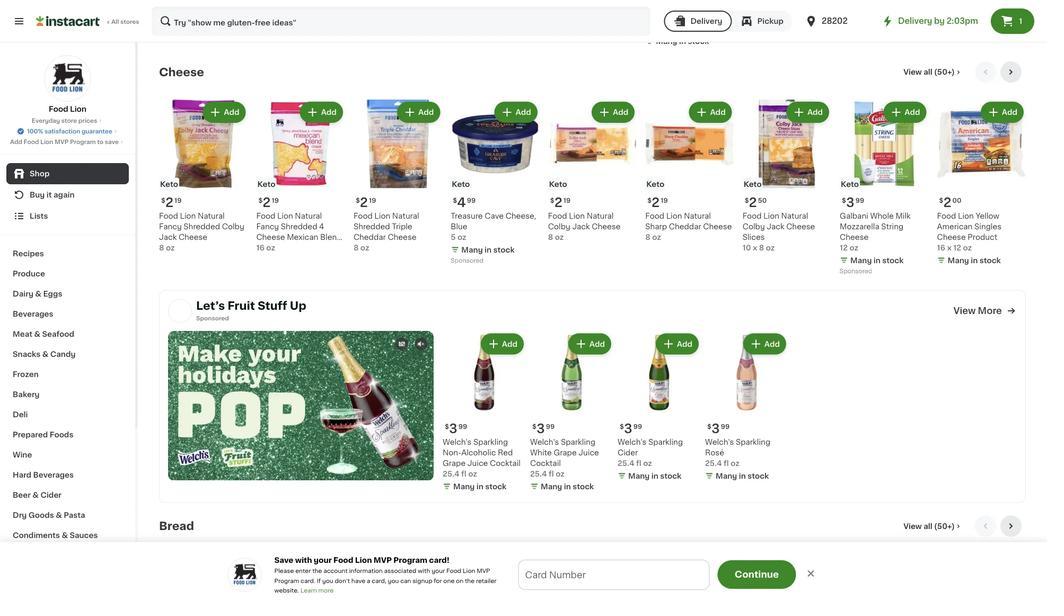 Task type: describe. For each thing, give the bounding box(es) containing it.
100% inside food lion 100% apple juice
[[587, 0, 607, 1]]

oz inside food lion natural colby jack cheese slices 10 x 8 oz
[[766, 245, 775, 252]]

treasure
[[451, 213, 483, 220]]

candy
[[50, 351, 76, 358]]

dairy & eggs
[[13, 291, 62, 298]]

2 for food lion yellow american singles cheese product
[[944, 197, 952, 210]]

one
[[443, 578, 455, 584]]

many down welch's sparkling white grape juice cocktail 25.4 fl oz
[[541, 484, 562, 491]]

on inside treatment tracker modal dialog
[[514, 575, 526, 584]]

cheddar inside food lion natural shredded triple cheddar cheese 8 oz
[[354, 234, 386, 241]]

signup
[[413, 578, 432, 584]]

in down welch's sparkling non-alcoholic red grape juice cocktail 25.4 fl oz
[[477, 484, 483, 491]]

prices
[[78, 118, 97, 124]]

learn
[[300, 588, 317, 594]]

25.4 inside welch's sparkling non-alcoholic red grape juice cocktail 25.4 fl oz
[[443, 471, 460, 478]]

pulp inside tropicana 100% orange juice, original, no pulp
[[423, 4, 440, 12]]

food lion yellow american singles cheese product 16 x 12 oz
[[937, 213, 1002, 252]]

deli
[[13, 411, 28, 419]]

fl inside the "welch's sparkling rosé 25.4 fl oz"
[[724, 460, 729, 468]]

stock inside simply lemonade, all natural non-gmo 52 fl oz many in stock
[[980, 27, 1001, 35]]

1 vertical spatial beverages
[[33, 472, 74, 479]]

card,
[[372, 578, 386, 584]]

$ 3 99 for welch's sparkling non-alcoholic red grape juice cocktail
[[445, 423, 467, 436]]

minute maid premium peach, fruit juice drink 59 fl oz
[[743, 0, 830, 22]]

peach,
[[743, 4, 768, 12]]

galbani whole milk mozzarella string cheese 12 oz
[[840, 213, 911, 252]]

tropicana orange original no pulp 100% juice button
[[451, 0, 540, 34]]

3 for welch's sparkling white grape juice cocktail
[[537, 423, 545, 436]]

starbucks
[[840, 0, 877, 1]]

string
[[881, 223, 904, 231]]

1 horizontal spatial mvp
[[374, 557, 392, 564]]

oz inside minute maid premium peach, fruit juice drink 59 fl oz
[[761, 15, 770, 22]]

Search field
[[153, 7, 649, 35]]

associated
[[384, 569, 416, 575]]

28202
[[822, 17, 848, 25]]

x for 10
[[753, 245, 757, 252]]

& for dairy
[[35, 291, 41, 298]]

tropicana for juice,
[[354, 0, 390, 1]]

many down welch's sparkling cider 25.4 fl oz
[[628, 473, 650, 480]]

fl inside welch's sparkling white grape juice cocktail 25.4 fl oz
[[549, 471, 554, 478]]

gmo
[[985, 4, 1003, 12]]

all inside simply lemonade, all natural non-gmo 52 fl oz many in stock
[[1008, 0, 1017, 1]]

$ for welch's sparkling non-alcoholic red grape juice cocktail
[[445, 424, 449, 430]]

product group containing 4
[[451, 100, 540, 267]]

fl inside welch's sparkling cider 25.4 fl oz
[[636, 460, 641, 468]]

premium
[[791, 0, 824, 1]]

fruit inside let's fruit stuff up spo nsored
[[228, 301, 255, 312]]

2 for food lion natural shredded triple cheddar cheese
[[360, 197, 368, 210]]

frozen
[[13, 371, 39, 379]]

eggs
[[43, 291, 62, 298]]

juice inside minute maid premium peach, fruit juice drink 59 fl oz
[[789, 4, 809, 12]]

no inside tropicana 100% orange juice, original, no pulp
[[411, 4, 421, 12]]

by
[[934, 17, 945, 25]]

many down food lion 100% apple juice
[[559, 27, 580, 35]]

lion inside 'please enter the account information associated with your food lion mvp program card. if you don't have a card, you can signup for one on the retailer website.'
[[463, 569, 475, 575]]

19 for food lion natural sharp cheddar cheese
[[661, 198, 668, 204]]

lemonade, inside 'minute maid strawberry lemonade, fruit drink 59 fl oz'
[[688, 4, 730, 12]]

stock down food lion 100% apple juice
[[591, 27, 612, 35]]

oz inside food lion yellow american singles cheese product 16 x 12 oz
[[963, 245, 972, 252]]

keto for food lion natural sharp cheddar cheese
[[646, 181, 664, 188]]

& left pasta
[[56, 512, 62, 520]]

fl inside minute maid premium peach, fruit juice drink 59 fl oz
[[754, 15, 760, 22]]

prepared foods link
[[6, 425, 129, 445]]

100% satisfaction guarantee
[[27, 129, 112, 134]]

stock down the galbani whole milk mozzarella string cheese 12 oz
[[882, 257, 904, 265]]

3 for welch's sparkling non-alcoholic red grape juice cocktail
[[449, 423, 457, 436]]

grape inside welch's sparkling non-alcoholic red grape juice cocktail 25.4 fl oz
[[443, 460, 466, 468]]

pickup button
[[732, 11, 792, 32]]

food lion natural fancy shredded colby jack cheese 8 oz
[[159, 213, 244, 252]]

all for bread
[[924, 523, 932, 531]]

rosé
[[705, 450, 724, 457]]

produce
[[13, 270, 45, 278]]

jack inside food lion natural fancy shredded colby jack cheese 8 oz
[[159, 234, 177, 241]]

oz inside simply lemonade, all natural non-gmo 52 fl oz many in stock
[[956, 15, 964, 22]]

$ 2 19 for food lion natural fancy shredded colby jack cheese
[[161, 197, 182, 210]]

cheese inside food lion natural sharp cheddar cheese 8 oz
[[703, 223, 732, 231]]

buy it again
[[30, 191, 75, 199]]

add inside the product group
[[516, 109, 531, 117]]

0 horizontal spatial the
[[312, 569, 322, 575]]

sponsored badge image for 4
[[451, 259, 483, 265]]

stock down welch's sparkling non-alcoholic red grape juice cocktail 25.4 fl oz
[[485, 484, 507, 491]]

free
[[452, 575, 471, 584]]

$ 2 00
[[939, 197, 962, 210]]

food for food lion natural shredded triple cheddar cheese 8 oz
[[354, 213, 373, 220]]

blue
[[451, 223, 467, 231]]

produce link
[[6, 264, 129, 284]]

delivery by 2:03pm
[[898, 17, 978, 25]]

oz inside minute maid tropical punch carton 59 fl oz
[[275, 15, 284, 22]]

prepared foods
[[13, 432, 73, 439]]

fruit inside minute maid berry punch flavored fruit juice 59 fl oz
[[218, 4, 235, 12]]

natural for food lion natural sharp cheddar cheese 8 oz
[[684, 213, 711, 220]]

8 inside food lion natural colby jack cheese 8 oz
[[548, 234, 553, 241]]

shredded inside food lion natural shredded triple cheddar cheese 8 oz
[[354, 223, 390, 231]]

19 for food lion natural fancy shredded 4 cheese mexican blend cheese
[[272, 198, 279, 204]]

59 inside minute maid tropical punch carton 59 fl oz
[[256, 15, 266, 22]]

mvp inside 'please enter the account information associated with your food lion mvp program card. if you don't have a card, you can signup for one on the retailer website.'
[[477, 569, 490, 575]]

$ 3 99 for welch's sparkling rosé
[[707, 423, 730, 436]]

2 for food lion natural sharp cheddar cheese
[[652, 197, 660, 210]]

more inside button
[[711, 577, 727, 582]]

product group containing starbucks coconutmilk beverage, pink drink, strawberry acai
[[840, 0, 929, 44]]

bakery
[[13, 391, 40, 399]]

oz inside 'minute maid strawberry lemonade, fruit drink 59 fl oz'
[[664, 25, 673, 33]]

bread
[[159, 522, 194, 533]]

4 inside the food lion natural fancy shredded 4 cheese mexican blend cheese
[[319, 223, 324, 231]]

sharp
[[645, 223, 667, 231]]

colby for $ 2 19
[[548, 223, 570, 231]]

welch's sparkling rosé 25.4 fl oz
[[705, 439, 770, 468]]

12 inside the galbani whole milk mozzarella string cheese 12 oz
[[840, 245, 848, 252]]

deli link
[[6, 405, 129, 425]]

fl inside simply lemonade, all natural non-gmo 52 fl oz many in stock
[[949, 15, 954, 22]]

simply lemonade, all natural non-gmo 52 fl oz many in stock
[[937, 0, 1017, 35]]

many in stock down food lion 100% apple juice
[[559, 27, 612, 35]]

in down the "welch's sparkling rosé 25.4 fl oz"
[[739, 473, 746, 480]]

strawberry inside starbucks coconutmilk beverage, pink drink, strawberry acai 14 fl oz
[[840, 15, 881, 22]]

view all (50+) for cheese
[[904, 69, 955, 76]]

beverage,
[[840, 4, 877, 12]]

14
[[840, 25, 848, 33]]

2:03pm
[[947, 17, 978, 25]]

lion for food lion natural fancy shredded 4 cheese mexican blend cheese
[[277, 213, 293, 220]]

3 for galbani whole milk mozzarella string cheese
[[846, 197, 855, 210]]

treatment tracker modal dialog
[[138, 564, 1047, 602]]

view more
[[954, 307, 1002, 316]]

100% inside "tropicana orange original no pulp 100% juice"
[[513, 4, 533, 12]]

many inside simply lemonade, all natural non-gmo 52 fl oz many in stock
[[948, 27, 969, 35]]

hard beverages
[[13, 472, 74, 479]]

food for food lion natural fancy shredded 4 cheese mexican blend cheese
[[256, 213, 275, 220]]

many down food lion yellow american singles cheese product 16 x 12 oz at top right
[[948, 257, 969, 265]]

oz inside welch's sparkling cider 25.4 fl oz
[[643, 460, 652, 468]]

retailer
[[476, 578, 497, 584]]

add food lion mvp program to save
[[10, 139, 119, 145]]

$ for food lion natural fancy shredded colby jack cheese
[[161, 198, 165, 204]]

$ 2 19 for food lion natural colby jack cheese
[[550, 197, 571, 210]]

lion for food lion
[[70, 106, 86, 113]]

in down the galbani whole milk mozzarella string cheese 12 oz
[[874, 257, 881, 265]]

oz inside minute maid berry punch flavored fruit juice 59 fl oz
[[178, 25, 187, 33]]

berry
[[207, 0, 227, 1]]

many in stock down delivery button
[[656, 38, 709, 45]]

25.4 inside the "welch's sparkling rosé 25.4 fl oz"
[[705, 460, 722, 468]]

keto for food lion natural colby jack cheese
[[549, 181, 567, 188]]

original,
[[378, 4, 409, 12]]

52
[[937, 15, 947, 22]]

dairy & eggs link
[[6, 284, 129, 304]]

more
[[318, 588, 334, 594]]

triple
[[392, 223, 412, 231]]

delivery for delivery by 2:03pm
[[898, 17, 932, 25]]

in down delivery button
[[679, 38, 686, 45]]

original
[[451, 4, 480, 12]]

2 horizontal spatial program
[[394, 557, 427, 564]]

99 for welch's sparkling rosé
[[721, 424, 730, 430]]

many down welch's sparkling non-alcoholic red grape juice cocktail 25.4 fl oz
[[453, 484, 475, 491]]

keto for food lion natural colby jack cheese slices
[[744, 181, 762, 188]]

cheese inside food lion yellow american singles cheese product 16 x 12 oz
[[937, 234, 966, 241]]

stock down welch's sparkling white grape juice cocktail 25.4 fl oz
[[573, 484, 594, 491]]

59 inside 'minute maid strawberry lemonade, fruit drink 59 fl oz'
[[645, 25, 655, 33]]

8 inside food lion natural shredded triple cheddar cheese 8 oz
[[354, 245, 359, 252]]

save
[[105, 139, 119, 145]]

lemonade, inside simply lemonade, all natural non-gmo 52 fl oz many in stock
[[965, 0, 1006, 1]]

jack for $ 2 50
[[767, 223, 785, 231]]

2 for food lion natural colby jack cheese
[[554, 197, 562, 210]]

in down pickup
[[776, 27, 783, 35]]

2 for food lion natural fancy shredded colby jack cheese
[[165, 197, 173, 210]]

guarantee
[[82, 129, 112, 134]]

1 vertical spatial food lion logo image
[[228, 558, 262, 592]]

welch's for rosé
[[705, 439, 734, 447]]

10
[[743, 245, 751, 252]]

lion for food lion 100% apple juice
[[569, 0, 585, 1]]

keto for galbani whole milk mozzarella string cheese
[[841, 181, 859, 188]]

in down welch's sparkling white grape juice cocktail 25.4 fl oz
[[564, 484, 571, 491]]

singles
[[975, 223, 1002, 231]]

0 vertical spatial more
[[978, 307, 1002, 316]]

1
[[1019, 17, 1022, 25]]

juice inside minute maid berry punch flavored fruit juice 59 fl oz
[[159, 15, 180, 22]]

$ for food lion natural colby jack cheese
[[550, 198, 554, 204]]

1 vertical spatial view
[[954, 307, 976, 316]]

add button inside the product group
[[496, 103, 536, 122]]

food lion natural fancy shredded 4 cheese mexican blend cheese
[[256, 213, 342, 252]]

snacks & candy
[[13, 351, 76, 358]]

0 vertical spatial food lion logo image
[[44, 55, 91, 102]]

many down the "welch's sparkling rosé 25.4 fl oz"
[[716, 473, 737, 480]]

mexican
[[287, 234, 318, 241]]

view all (50+) button for cheese
[[899, 62, 967, 83]]

next
[[528, 575, 550, 584]]

shop
[[30, 170, 50, 178]]

many in stock for treasure cave cheese, blue 5 oz
[[461, 247, 515, 254]]

close image
[[806, 569, 816, 579]]

all inside all stores link
[[111, 19, 119, 25]]

save
[[274, 557, 293, 564]]

fancy for cheese
[[256, 223, 279, 231]]

food for food lion 100% apple juice
[[548, 0, 567, 1]]

food for food lion natural colby jack cheese slices 10 x 8 oz
[[743, 213, 762, 220]]

many down the galbani whole milk mozzarella string cheese 12 oz
[[851, 257, 872, 265]]

cider for welch's sparkling cider 25.4 fl oz
[[618, 450, 638, 457]]

orange inside tropicana 100% orange juice, original, no pulp
[[414, 0, 442, 1]]

stock inside the product group
[[493, 247, 515, 254]]

oz inside food lion natural shredded triple cheddar cheese 8 oz
[[360, 245, 369, 252]]

0 vertical spatial with
[[295, 557, 312, 564]]

more button
[[699, 571, 740, 588]]

blend
[[320, 234, 342, 241]]

natural for food lion natural colby jack cheese slices 10 x 8 oz
[[781, 213, 808, 220]]

keto for treasure cave cheese, blue
[[452, 181, 470, 188]]

please enter the account information associated with your food lion mvp program card. if you don't have a card, you can signup for one on the retailer website.
[[274, 569, 497, 594]]

grape inside welch's sparkling white grape juice cocktail 25.4 fl oz
[[554, 450, 577, 457]]

welch's sparkling non-alcoholic red grape juice cocktail 25.4 fl oz
[[443, 439, 521, 478]]

product
[[968, 234, 998, 241]]

pulp inside "tropicana orange original no pulp 100% juice"
[[494, 4, 511, 12]]

fl inside minute maid tropical punch carton 59 fl oz
[[268, 15, 273, 22]]

100% inside tropicana 100% orange juice, original, no pulp
[[392, 0, 412, 1]]

wine link
[[6, 445, 129, 466]]

a
[[367, 578, 370, 584]]

food lion link
[[44, 55, 91, 115]]

8 inside food lion natural sharp cheddar cheese 8 oz
[[645, 234, 650, 241]]

let's
[[196, 301, 225, 312]]

cheese inside food lion natural shredded triple cheddar cheese 8 oz
[[388, 234, 417, 241]]

maid for strawberry
[[673, 0, 692, 1]]

beer & cider link
[[6, 486, 129, 506]]

(50+) for cheese
[[934, 69, 955, 76]]

satisfaction
[[45, 129, 80, 134]]

cheese inside food lion natural colby jack cheese slices 10 x 8 oz
[[786, 223, 815, 231]]

100% inside "button"
[[27, 129, 43, 134]]

$ 2 19 for food lion natural sharp cheddar cheese
[[648, 197, 668, 210]]

59 inside minute maid berry punch flavored fruit juice 59 fl oz
[[159, 25, 169, 33]]

1 vertical spatial the
[[465, 578, 475, 584]]

starbucks coconutmilk beverage, pink drink, strawberry acai 14 fl oz
[[840, 0, 927, 33]]

in down product
[[971, 257, 978, 265]]

19 for food lion natural shredded triple cheddar cheese
[[369, 198, 376, 204]]

00
[[953, 198, 962, 204]]

25.4 inside welch's sparkling white grape juice cocktail 25.4 fl oz
[[530, 471, 547, 478]]

stock down minute maid premium peach, fruit juice drink 59 fl oz
[[785, 27, 807, 35]]

natural for food lion natural colby jack cheese 8 oz
[[587, 213, 614, 220]]

many in stock for welch's sparkling rosé 25.4 fl oz
[[716, 473, 769, 480]]

food for food lion natural colby jack cheese 8 oz
[[548, 213, 567, 220]]

keto for food lion natural fancy shredded 4 cheese mexican blend cheese
[[257, 181, 275, 188]]

many in stock for welch's sparkling white grape juice cocktail 25.4 fl oz
[[541, 484, 594, 491]]

punch for juice
[[159, 4, 183, 12]]

food inside 'please enter the account information associated with your food lion mvp program card. if you don't have a card, you can signup for one on the retailer website.'
[[446, 569, 461, 575]]

fruit inside minute maid premium peach, fruit juice drink 59 fl oz
[[770, 4, 787, 12]]

juice inside welch's sparkling non-alcoholic red grape juice cocktail 25.4 fl oz
[[468, 460, 488, 468]]

let's fruit stuff up spo nsored
[[196, 301, 306, 322]]

view for cheese
[[904, 69, 922, 76]]

many down pickup
[[753, 27, 775, 35]]

oz inside the "welch's sparkling rosé 25.4 fl oz"
[[731, 460, 740, 468]]

$ 3 99 for welch's sparkling cider
[[620, 423, 642, 436]]

1 16 from the left
[[256, 245, 265, 252]]

oz inside food lion natural colby jack cheese 8 oz
[[555, 234, 564, 241]]

oz inside food lion natural fancy shredded colby jack cheese 8 oz
[[166, 245, 175, 252]]

colby inside food lion natural fancy shredded colby jack cheese 8 oz
[[222, 223, 244, 231]]

for
[[434, 578, 442, 584]]

cheese inside food lion natural colby jack cheese 8 oz
[[592, 223, 621, 231]]

to
[[97, 139, 103, 145]]

prepared
[[13, 432, 48, 439]]

$ for welch's sparkling rosé
[[707, 424, 712, 430]]

natural inside simply lemonade, all natural non-gmo 52 fl oz many in stock
[[937, 4, 964, 12]]

stock down welch's sparkling cider 25.4 fl oz
[[660, 473, 682, 480]]

drink,
[[897, 4, 918, 12]]

delivery
[[473, 575, 512, 584]]

0 horizontal spatial your
[[314, 557, 332, 564]]



Task type: locate. For each thing, give the bounding box(es) containing it.
16
[[256, 245, 265, 252], [937, 245, 945, 252]]

no
[[411, 4, 421, 12], [482, 4, 492, 12]]

minute
[[159, 0, 185, 1], [256, 0, 282, 1], [645, 0, 671, 1], [743, 0, 769, 1]]

x right 10
[[753, 245, 757, 252]]

0 horizontal spatial more
[[711, 577, 727, 582]]

oz inside treasure cave cheese, blue 5 oz
[[458, 234, 466, 241]]

1 no from the left
[[411, 4, 421, 12]]

4 $ 2 19 from the left
[[550, 197, 571, 210]]

3 right the next
[[552, 575, 558, 584]]

99 for treasure cave cheese, blue
[[467, 198, 476, 204]]

welch's for non-
[[443, 439, 472, 447]]

no inside "tropicana orange original no pulp 100% juice"
[[482, 4, 492, 12]]

& for beer
[[33, 492, 39, 499]]

2 keto from the left
[[257, 181, 275, 188]]

food for food lion
[[49, 106, 68, 113]]

99 up welch's sparkling cider 25.4 fl oz
[[633, 424, 642, 430]]

minute right apple
[[645, 0, 671, 1]]

food inside the food lion natural fancy shredded 4 cheese mexican blend cheese
[[256, 213, 275, 220]]

12 down american
[[953, 245, 961, 252]]

colby for $ 2 50
[[743, 223, 765, 231]]

3 keto from the left
[[452, 181, 470, 188]]

stuff
[[258, 301, 287, 312]]

0 horizontal spatial x
[[753, 245, 757, 252]]

99 for welch's sparkling non-alcoholic red grape juice cocktail
[[458, 424, 467, 430]]

0 horizontal spatial all
[[111, 19, 119, 25]]

1 vertical spatial item carousel region
[[159, 517, 1026, 602]]

don't
[[335, 578, 350, 584]]

program inside 'please enter the account information associated with your food lion mvp program card. if you don't have a card, you can signup for one on the retailer website.'
[[274, 578, 299, 584]]

0 horizontal spatial delivery
[[691, 17, 722, 25]]

maid inside minute maid berry punch flavored fruit juice 59 fl oz
[[187, 0, 205, 1]]

2 up the food lion natural fancy shredded 4 cheese mexican blend cheese
[[263, 197, 271, 210]]

0 horizontal spatial mvp
[[55, 139, 69, 145]]

0 horizontal spatial cocktail
[[490, 460, 521, 468]]

food lion 100% apple juice
[[548, 0, 630, 12]]

food inside food lion natural sharp cheddar cheese 8 oz
[[645, 213, 664, 220]]

50
[[758, 198, 767, 204]]

0 horizontal spatial with
[[295, 557, 312, 564]]

100% satisfaction guarantee button
[[16, 125, 119, 136]]

apple
[[609, 0, 630, 1]]

1 19 from the left
[[174, 198, 182, 204]]

fancy for jack
[[159, 223, 182, 231]]

cave
[[485, 213, 504, 220]]

1 horizontal spatial fancy
[[256, 223, 279, 231]]

1 fancy from the left
[[159, 223, 182, 231]]

1 horizontal spatial more
[[978, 307, 1002, 316]]

$
[[161, 198, 165, 204], [258, 198, 263, 204], [356, 198, 360, 204], [453, 198, 457, 204], [550, 198, 554, 204], [648, 198, 652, 204], [745, 198, 749, 204], [842, 198, 846, 204], [939, 198, 944, 204], [445, 424, 449, 430], [532, 424, 537, 430], [620, 424, 624, 430], [707, 424, 712, 430]]

cheddar right blend
[[354, 234, 386, 241]]

lion for food lion natural colby jack cheese 8 oz
[[569, 213, 585, 220]]

strawberry inside 'minute maid strawberry lemonade, fruit drink 59 fl oz'
[[645, 4, 686, 12]]

natural for food lion natural fancy shredded colby jack cheese 8 oz
[[198, 213, 225, 220]]

& for meat
[[34, 331, 40, 338]]

1 minute from the left
[[159, 0, 185, 1]]

0 vertical spatial lemonade,
[[965, 0, 1006, 1]]

& left eggs
[[35, 291, 41, 298]]

0 horizontal spatial jack
[[159, 234, 177, 241]]

1 vertical spatial program
[[394, 557, 427, 564]]

beer
[[13, 492, 31, 499]]

wine
[[13, 452, 32, 459]]

lion for food lion natural sharp cheddar cheese 8 oz
[[666, 213, 682, 220]]

minute for minute maid strawberry lemonade, fruit drink 59 fl oz
[[645, 0, 671, 1]]

$ for food lion natural shredded triple cheddar cheese
[[356, 198, 360, 204]]

1 colby from the left
[[222, 223, 244, 231]]

natural for food lion natural fancy shredded 4 cheese mexican blend cheese
[[295, 213, 322, 220]]

juice inside "tropicana orange original no pulp 100% juice"
[[451, 15, 471, 22]]

3 up 'white' at the bottom of the page
[[537, 423, 545, 436]]

1 tropicana from the left
[[354, 0, 390, 1]]

3 $ 2 19 from the left
[[356, 197, 376, 210]]

1 horizontal spatial jack
[[572, 223, 590, 231]]

shredded for mexican
[[281, 223, 317, 231]]

1 vertical spatial all
[[924, 523, 932, 531]]

2 vertical spatial mvp
[[477, 569, 490, 575]]

$ 3 99 up rosé
[[707, 423, 730, 436]]

0 vertical spatial the
[[312, 569, 322, 575]]

many in stock for welch's sparkling cider 25.4 fl oz
[[628, 473, 682, 480]]

cheese inside the galbani whole milk mozzarella string cheese 12 oz
[[840, 234, 869, 241]]

1 vertical spatial cheddar
[[354, 234, 386, 241]]

0 vertical spatial drink
[[811, 4, 830, 12]]

lemonade, left "peach,"
[[688, 4, 730, 12]]

meat & seafood link
[[6, 325, 129, 345]]

99 up treasure
[[467, 198, 476, 204]]

beverages down wine "link"
[[33, 472, 74, 479]]

0 horizontal spatial tropicana
[[354, 0, 390, 1]]

no right original on the top left of page
[[482, 4, 492, 12]]

(50+) for bread
[[934, 523, 955, 531]]

3 colby from the left
[[743, 223, 765, 231]]

grape right 'white' at the bottom of the page
[[554, 450, 577, 457]]

2 for food lion natural colby jack cheese slices
[[749, 197, 757, 210]]

5 2 from the left
[[652, 197, 660, 210]]

3 19 from the left
[[369, 198, 376, 204]]

welch's logo image
[[168, 300, 192, 324]]

service type group
[[664, 11, 792, 32]]

4 minute from the left
[[743, 0, 769, 1]]

& for condiments
[[62, 532, 68, 540]]

meat & seafood
[[13, 331, 74, 338]]

food for food lion natural fancy shredded colby jack cheese 8 oz
[[159, 213, 178, 220]]

0 vertical spatial program
[[70, 139, 96, 145]]

59 inside minute maid premium peach, fruit juice drink 59 fl oz
[[743, 15, 753, 22]]

many inside the product group
[[461, 247, 483, 254]]

the left retailer
[[465, 578, 475, 584]]

enter
[[295, 569, 311, 575]]

maid inside minute maid premium peach, fruit juice drink 59 fl oz
[[770, 0, 789, 1]]

$ up the sharp
[[648, 198, 652, 204]]

0 vertical spatial view all (50+) button
[[899, 62, 967, 83]]

12 inside food lion yellow american singles cheese product 16 x 12 oz
[[953, 245, 961, 252]]

strawberry
[[645, 4, 686, 12], [840, 15, 881, 22]]

more
[[978, 307, 1002, 316], [711, 577, 727, 582]]

colby inside food lion natural colby jack cheese 8 oz
[[548, 223, 570, 231]]

$ 2 19 up the food lion natural fancy shredded 4 cheese mexican blend cheese
[[258, 197, 279, 210]]

1 vertical spatial grape
[[443, 460, 466, 468]]

view all (50+) for bread
[[904, 523, 955, 531]]

4 maid from the left
[[770, 0, 789, 1]]

0 horizontal spatial on
[[456, 578, 463, 584]]

delivery inside the delivery by 2:03pm link
[[898, 17, 932, 25]]

lion inside food lion natural colby jack cheese slices 10 x 8 oz
[[764, 213, 779, 220]]

1 horizontal spatial x
[[947, 245, 952, 252]]

sponsored badge image down the 5
[[451, 259, 483, 265]]

1 $ 2 19 from the left
[[161, 197, 182, 210]]

up
[[290, 301, 306, 312]]

1 maid from the left
[[187, 0, 205, 1]]

many in stock down welch's sparkling cider 25.4 fl oz
[[628, 473, 682, 480]]

food lion natural shredded triple cheddar cheese 8 oz
[[354, 213, 419, 252]]

$ up food lion natural shredded triple cheddar cheese 8 oz at left
[[356, 198, 360, 204]]

1 welch's from the left
[[443, 439, 472, 447]]

goods
[[28, 512, 54, 520]]

99 for welch's sparkling cider
[[633, 424, 642, 430]]

99 for welch's sparkling white grape juice cocktail
[[546, 424, 555, 430]]

fruit left delivery button
[[645, 15, 662, 22]]

no right the original,
[[411, 4, 421, 12]]

2 for food lion natural fancy shredded 4 cheese mexican blend cheese
[[263, 197, 271, 210]]

food lion logo image
[[44, 55, 91, 102], [228, 558, 262, 592]]

grape down alcoholic at the bottom of page
[[443, 460, 466, 468]]

2 horizontal spatial mvp
[[477, 569, 490, 575]]

0 horizontal spatial orange
[[414, 0, 442, 1]]

6 keto from the left
[[744, 181, 762, 188]]

2 2 from the left
[[263, 197, 271, 210]]

0 vertical spatial all
[[1008, 0, 1017, 1]]

your
[[314, 557, 332, 564], [432, 569, 445, 575]]

1 horizontal spatial grape
[[554, 450, 577, 457]]

drink inside 'minute maid strawberry lemonade, fruit drink 59 fl oz'
[[664, 15, 684, 22]]

yellow
[[976, 213, 1000, 220]]

food lion logo image left the please
[[228, 558, 262, 592]]

many in stock down the galbani whole milk mozzarella string cheese 12 oz
[[851, 257, 904, 265]]

1 horizontal spatial all
[[1008, 0, 1017, 1]]

cider for beer & cider
[[41, 492, 62, 499]]

bakery link
[[6, 385, 129, 405]]

jack for $ 2 19
[[572, 223, 590, 231]]

5 keto from the left
[[646, 181, 664, 188]]

2 horizontal spatial colby
[[743, 223, 765, 231]]

juice inside food lion 100% apple juice
[[548, 4, 569, 12]]

you right if
[[322, 578, 333, 584]]

2 sparkling from the left
[[561, 439, 595, 447]]

99 up galbani
[[856, 198, 864, 204]]

sponsored badge image down original on the top left of page
[[451, 35, 483, 41]]

$ up treasure
[[453, 198, 457, 204]]

0 vertical spatial view all (50+)
[[904, 69, 955, 76]]

(50+)
[[934, 69, 955, 76], [934, 523, 955, 531]]

$ for treasure cave cheese, blue
[[453, 198, 457, 204]]

12 down mozzarella
[[840, 245, 848, 252]]

19 up food lion natural colby jack cheese 8 oz
[[564, 198, 571, 204]]

maid inside minute maid tropical punch carton 59 fl oz
[[284, 0, 303, 1]]

$ 3 99 up galbani
[[842, 197, 864, 210]]

add button
[[204, 103, 245, 122], [301, 103, 342, 122], [398, 103, 439, 122], [496, 103, 536, 122], [593, 103, 634, 122], [690, 103, 731, 122], [787, 103, 828, 122], [885, 103, 926, 122], [982, 103, 1023, 122], [482, 335, 523, 354], [569, 335, 610, 354], [657, 335, 698, 354], [744, 335, 785, 354], [204, 558, 245, 577], [301, 558, 342, 577], [398, 558, 439, 577], [496, 558, 536, 577], [690, 558, 731, 577], [787, 558, 828, 577]]

$ 2 50
[[745, 197, 767, 210]]

stock down delivery button
[[688, 38, 709, 45]]

nsored
[[208, 316, 229, 322]]

x
[[753, 245, 757, 252], [947, 245, 952, 252]]

meat
[[13, 331, 32, 338]]

dry goods & pasta
[[13, 512, 85, 520]]

natural
[[937, 4, 964, 12], [198, 213, 225, 220], [295, 213, 322, 220], [392, 213, 419, 220], [587, 213, 614, 220], [684, 213, 711, 220], [781, 213, 808, 220]]

2 $ 2 19 from the left
[[258, 197, 279, 210]]

4 19 from the left
[[564, 198, 571, 204]]

1 item carousel region from the top
[[159, 62, 1026, 282]]

$ left 50
[[745, 198, 749, 204]]

cider inside welch's sparkling cider 25.4 fl oz
[[618, 450, 638, 457]]

sparkling for welch's sparkling cider 25.4 fl oz
[[648, 439, 683, 447]]

1 pulp from the left
[[423, 4, 440, 12]]

minute for minute maid premium peach, fruit juice drink 59 fl oz
[[743, 0, 769, 1]]

1 all from the top
[[924, 69, 932, 76]]

many in stock down pickup
[[753, 27, 807, 35]]

sparkling for welch's sparkling rosé 25.4 fl oz
[[736, 439, 770, 447]]

stock down product
[[980, 257, 1001, 265]]

fl inside 'minute maid strawberry lemonade, fruit drink 59 fl oz'
[[657, 25, 662, 33]]

in down food lion 100% apple juice
[[582, 27, 589, 35]]

minute for minute maid tropical punch carton 59 fl oz
[[256, 0, 282, 1]]

1 shredded from the left
[[184, 223, 220, 231]]

2 up the sharp
[[652, 197, 660, 210]]

lion for food lion natural colby jack cheese slices 10 x 8 oz
[[764, 213, 779, 220]]

1 horizontal spatial shredded
[[281, 223, 317, 231]]

4 keto from the left
[[549, 181, 567, 188]]

sauces
[[70, 532, 98, 540]]

None search field
[[152, 6, 650, 36]]

maid for premium
[[770, 0, 789, 1]]

cheese
[[159, 67, 204, 78], [592, 223, 621, 231], [703, 223, 732, 231], [786, 223, 815, 231], [179, 234, 207, 241], [256, 234, 285, 241], [388, 234, 417, 241], [840, 234, 869, 241], [937, 234, 966, 241], [256, 245, 285, 252]]

minute up flavored
[[159, 0, 185, 1]]

3 sparkling from the left
[[648, 439, 683, 447]]

tropicana for no
[[451, 0, 487, 1]]

4 sparkling from the left
[[736, 439, 770, 447]]

4
[[457, 197, 466, 210], [319, 223, 324, 231]]

3 2 from the left
[[360, 197, 368, 210]]

1 orange from the left
[[414, 0, 442, 1]]

2 no from the left
[[482, 4, 492, 12]]

oz inside welch's sparkling white grape juice cocktail 25.4 fl oz
[[556, 471, 565, 478]]

2 view all (50+) from the top
[[904, 523, 955, 531]]

please
[[274, 569, 294, 575]]

2 x from the left
[[947, 245, 952, 252]]

on inside 'please enter the account information associated with your food lion mvp program card. if you don't have a card, you can signup for one on the retailer website.'
[[456, 578, 463, 584]]

get
[[432, 575, 450, 584]]

4 inside the product group
[[457, 197, 466, 210]]

$ up food lion natural colby jack cheese 8 oz
[[550, 198, 554, 204]]

fruit
[[218, 4, 235, 12], [770, 4, 787, 12], [645, 15, 662, 22], [228, 301, 255, 312]]

1 vertical spatial 4
[[319, 223, 324, 231]]

1 horizontal spatial cider
[[618, 450, 638, 457]]

1 sparkling from the left
[[473, 439, 508, 447]]

food for food lion yellow american singles cheese product 16 x 12 oz
[[937, 213, 956, 220]]

2 maid from the left
[[284, 0, 303, 1]]

you down associated
[[388, 578, 399, 584]]

2 cocktail from the left
[[530, 460, 561, 468]]

can
[[400, 578, 411, 584]]

cheddar inside food lion natural sharp cheddar cheese 8 oz
[[669, 223, 701, 231]]

2 up food lion natural colby jack cheese 8 oz
[[554, 197, 562, 210]]

$ for welch's sparkling cider
[[620, 424, 624, 430]]

product group containing tropicana orange original no pulp 100% juice
[[451, 0, 540, 44]]

1 horizontal spatial cheddar
[[669, 223, 701, 231]]

on right one
[[456, 578, 463, 584]]

1 horizontal spatial the
[[465, 578, 475, 584]]

view for bread
[[904, 523, 922, 531]]

jack inside food lion natural colby jack cheese 8 oz
[[572, 223, 590, 231]]

1 horizontal spatial punch
[[256, 4, 280, 12]]

$ for welch's sparkling white grape juice cocktail
[[532, 424, 537, 430]]

4 welch's from the left
[[705, 439, 734, 447]]

american
[[937, 223, 973, 231]]

$ for food lion natural sharp cheddar cheese
[[648, 198, 652, 204]]

2 item carousel region from the top
[[159, 517, 1026, 602]]

1 x from the left
[[753, 245, 757, 252]]

lion inside food lion yellow american singles cheese product 16 x 12 oz
[[958, 213, 974, 220]]

1 12 from the left
[[840, 245, 848, 252]]

many down 2:03pm
[[948, 27, 969, 35]]

fruit inside 'minute maid strawberry lemonade, fruit drink 59 fl oz'
[[645, 15, 662, 22]]

cocktail inside welch's sparkling white grape juice cocktail 25.4 fl oz
[[530, 460, 561, 468]]

food inside food lion yellow american singles cheese product 16 x 12 oz
[[937, 213, 956, 220]]

1 horizontal spatial 4
[[457, 197, 466, 210]]

2 left 50
[[749, 197, 757, 210]]

maid inside 'minute maid strawberry lemonade, fruit drink 59 fl oz'
[[673, 0, 692, 1]]

0 horizontal spatial cheddar
[[354, 234, 386, 241]]

0 horizontal spatial 16
[[256, 245, 265, 252]]

3 for welch's sparkling cider
[[624, 423, 632, 436]]

1 vertical spatial all
[[111, 19, 119, 25]]

welch's for cider
[[618, 439, 647, 447]]

$ inside $ 2 00
[[939, 198, 944, 204]]

welch's
[[443, 439, 472, 447], [530, 439, 559, 447], [618, 439, 647, 447], [705, 439, 734, 447]]

8 inside food lion natural colby jack cheese slices 10 x 8 oz
[[759, 245, 764, 252]]

99
[[467, 198, 476, 204], [856, 198, 864, 204], [458, 424, 467, 430], [546, 424, 555, 430], [633, 424, 642, 430], [721, 424, 730, 430]]

1 horizontal spatial orange
[[489, 0, 517, 1]]

program down 100% satisfaction guarantee
[[70, 139, 96, 145]]

$ 2 19
[[161, 197, 182, 210], [258, 197, 279, 210], [356, 197, 376, 210], [550, 197, 571, 210], [648, 197, 668, 210]]

0 vertical spatial beverages
[[13, 311, 53, 318]]

jack
[[572, 223, 590, 231], [767, 223, 785, 231], [159, 234, 177, 241]]

shredded inside food lion natural fancy shredded colby jack cheese 8 oz
[[184, 223, 220, 231]]

many in stock for galbani whole milk mozzarella string cheese 12 oz
[[851, 257, 904, 265]]

alcoholic
[[461, 450, 496, 457]]

fruit up pickup
[[770, 4, 787, 12]]

5 $ 2 19 from the left
[[648, 197, 668, 210]]

many down 'minute maid strawberry lemonade, fruit drink 59 fl oz'
[[656, 38, 677, 45]]

welch's inside welch's sparkling cider 25.4 fl oz
[[618, 439, 647, 447]]

2 shredded from the left
[[281, 223, 317, 231]]

Card Number text field
[[519, 561, 709, 590]]

8 inside food lion natural fancy shredded colby jack cheese 8 oz
[[159, 245, 164, 252]]

sparkling inside welch's sparkling white grape juice cocktail 25.4 fl oz
[[561, 439, 595, 447]]

keto for food lion natural fancy shredded colby jack cheese
[[160, 181, 178, 188]]

0 horizontal spatial cider
[[41, 492, 62, 499]]

$ 2 19 up food lion natural colby jack cheese 8 oz
[[550, 197, 571, 210]]

food for food lion natural sharp cheddar cheese 8 oz
[[645, 213, 664, 220]]

stock down gmo
[[980, 27, 1001, 35]]

sponsored badge image
[[451, 35, 483, 41], [451, 259, 483, 265], [840, 269, 872, 275]]

keto inside the product group
[[452, 181, 470, 188]]

1 horizontal spatial 16
[[937, 245, 945, 252]]

sparkling for welch's sparkling non-alcoholic red grape juice cocktail 25.4 fl oz
[[473, 439, 508, 447]]

punch left flavored
[[159, 4, 183, 12]]

your up get
[[432, 569, 445, 575]]

6 2 from the left
[[749, 197, 757, 210]]

food inside 'link'
[[49, 106, 68, 113]]

2 left 00
[[944, 197, 952, 210]]

continue button
[[718, 561, 796, 589]]

non- inside welch's sparkling non-alcoholic red grape juice cocktail 25.4 fl oz
[[443, 450, 461, 457]]

fl inside welch's sparkling non-alcoholic red grape juice cocktail 25.4 fl oz
[[461, 471, 467, 478]]

minute maid strawberry lemonade, fruit drink 59 fl oz
[[645, 0, 730, 33]]

1 horizontal spatial with
[[418, 569, 430, 575]]

jack inside food lion natural colby jack cheese slices 10 x 8 oz
[[767, 223, 785, 231]]

$ 2 19 for food lion natural shredded triple cheddar cheese
[[356, 197, 376, 210]]

0 vertical spatial item carousel region
[[159, 62, 1026, 282]]

3 maid from the left
[[673, 0, 692, 1]]

1 vertical spatial non-
[[443, 450, 461, 457]]

punch left carton
[[256, 4, 280, 12]]

1 horizontal spatial non-
[[966, 4, 985, 12]]

99 inside $ 4 99
[[467, 198, 476, 204]]

2 vertical spatial sponsored badge image
[[840, 269, 872, 275]]

1 horizontal spatial cocktail
[[530, 460, 561, 468]]

3 up galbani
[[846, 197, 855, 210]]

sparkling inside welch's sparkling cider 25.4 fl oz
[[648, 439, 683, 447]]

orange
[[414, 0, 442, 1], [489, 0, 517, 1]]

2 minute from the left
[[256, 0, 282, 1]]

condiments & sauces link
[[6, 526, 129, 546]]

oz inside starbucks coconutmilk beverage, pink drink, strawberry acai 14 fl oz
[[857, 25, 866, 33]]

0 vertical spatial strawberry
[[645, 4, 686, 12]]

2 orange from the left
[[489, 0, 517, 1]]

19 for food lion natural fancy shredded colby jack cheese
[[174, 198, 182, 204]]

7 keto from the left
[[841, 181, 859, 188]]

0 horizontal spatial colby
[[222, 223, 244, 231]]

item carousel region containing bread
[[159, 517, 1026, 602]]

0 horizontal spatial you
[[322, 578, 333, 584]]

1 vertical spatial sponsored badge image
[[451, 259, 483, 265]]

x for 16
[[947, 245, 952, 252]]

0 vertical spatial cider
[[618, 450, 638, 457]]

$ 2 19 up food lion natural fancy shredded colby jack cheese 8 oz
[[161, 197, 182, 210]]

fruit down the berry on the top
[[218, 4, 235, 12]]

1 horizontal spatial you
[[388, 578, 399, 584]]

0 horizontal spatial 4
[[319, 223, 324, 231]]

2 you from the left
[[388, 578, 399, 584]]

2 vertical spatial program
[[274, 578, 299, 584]]

$ 3 99 up 'white' at the bottom of the page
[[532, 423, 555, 436]]

1 cocktail from the left
[[490, 460, 521, 468]]

in down treasure cave cheese, blue 5 oz
[[485, 247, 492, 254]]

food inside food lion natural fancy shredded colby jack cheese 8 oz
[[159, 213, 178, 220]]

oz inside food lion natural sharp cheddar cheese 8 oz
[[652, 234, 661, 241]]

2 up food lion natural fancy shredded colby jack cheese 8 oz
[[165, 197, 173, 210]]

lion inside food lion natural colby jack cheese 8 oz
[[569, 213, 585, 220]]

2 tropicana from the left
[[451, 0, 487, 1]]

0 vertical spatial view
[[904, 69, 922, 76]]

$ 2 19 for food lion natural fancy shredded 4 cheese mexican blend cheese
[[258, 197, 279, 210]]

1 horizontal spatial pulp
[[494, 4, 511, 12]]

learn more link
[[300, 588, 334, 594]]

the
[[312, 569, 322, 575], [465, 578, 475, 584]]

5
[[451, 234, 456, 241]]

many down blue
[[461, 247, 483, 254]]

$ up welch's sparkling cider 25.4 fl oz
[[620, 424, 624, 430]]

2
[[165, 197, 173, 210], [263, 197, 271, 210], [360, 197, 368, 210], [554, 197, 562, 210], [652, 197, 660, 210], [749, 197, 757, 210], [944, 197, 952, 210]]

0 horizontal spatial 12
[[840, 245, 848, 252]]

stock down the "welch's sparkling rosé 25.4 fl oz"
[[748, 473, 769, 480]]

2 colby from the left
[[548, 223, 570, 231]]

$ left 00
[[939, 198, 944, 204]]

1 horizontal spatial no
[[482, 4, 492, 12]]

$ for food lion natural fancy shredded 4 cheese mexican blend cheese
[[258, 198, 263, 204]]

dairy
[[13, 291, 33, 298]]

sparkling
[[473, 439, 508, 447], [561, 439, 595, 447], [648, 439, 683, 447], [736, 439, 770, 447]]

pulp right original on the top left of page
[[494, 4, 511, 12]]

tropicana orange original no pulp 100% juice
[[451, 0, 533, 22]]

7 2 from the left
[[944, 197, 952, 210]]

minute for minute maid berry punch flavored fruit juice 59 fl oz
[[159, 0, 185, 1]]

2 fancy from the left
[[256, 223, 279, 231]]

in down welch's sparkling cider 25.4 fl oz
[[652, 473, 658, 480]]

3 for welch's sparkling rosé
[[712, 423, 720, 436]]

mvp down the satisfaction
[[55, 139, 69, 145]]

5 19 from the left
[[661, 198, 668, 204]]

1 (50+) from the top
[[934, 69, 955, 76]]

1 you from the left
[[322, 578, 333, 584]]

1 button
[[991, 8, 1034, 34]]

dry goods & pasta link
[[6, 506, 129, 526]]

orange inside "tropicana orange original no pulp 100% juice"
[[489, 0, 517, 1]]

& right the meat
[[34, 331, 40, 338]]

with up 'enter'
[[295, 557, 312, 564]]

& right beer
[[33, 492, 39, 499]]

0 vertical spatial non-
[[966, 4, 985, 12]]

3
[[846, 197, 855, 210], [449, 423, 457, 436], [537, 423, 545, 436], [624, 423, 632, 436], [712, 423, 720, 436], [552, 575, 558, 584]]

1 view all (50+) button from the top
[[899, 62, 967, 83]]

99 up alcoholic at the bottom of page
[[458, 424, 467, 430]]

2 pulp from the left
[[494, 4, 511, 12]]

program up associated
[[394, 557, 427, 564]]

minute inside 'minute maid strawberry lemonade, fruit drink 59 fl oz'
[[645, 0, 671, 1]]

1 vertical spatial mvp
[[374, 557, 392, 564]]

1 2 from the left
[[165, 197, 173, 210]]

4 2 from the left
[[554, 197, 562, 210]]

1 keto from the left
[[160, 181, 178, 188]]

2 16 from the left
[[937, 245, 945, 252]]

with inside 'please enter the account information associated with your food lion mvp program card. if you don't have a card, you can signup for one on the retailer website.'
[[418, 569, 430, 575]]

minute inside minute maid berry punch flavored fruit juice 59 fl oz
[[159, 0, 185, 1]]

maid up delivery button
[[673, 0, 692, 1]]

2 welch's from the left
[[530, 439, 559, 447]]

maid for tropical
[[284, 0, 303, 1]]

program up website.
[[274, 578, 299, 584]]

again
[[54, 191, 75, 199]]

1 horizontal spatial lemonade,
[[965, 0, 1006, 1]]

minute inside minute maid premium peach, fruit juice drink 59 fl oz
[[743, 0, 769, 1]]

3 inside treatment tracker modal dialog
[[552, 575, 558, 584]]

website.
[[274, 588, 299, 594]]

instacart logo image
[[36, 15, 100, 28]]

1 horizontal spatial program
[[274, 578, 299, 584]]

$ 3 99 for galbani whole milk mozzarella string cheese
[[842, 197, 864, 210]]

cheese inside food lion natural fancy shredded colby jack cheese 8 oz
[[179, 234, 207, 241]]

lion for food lion natural fancy shredded colby jack cheese 8 oz
[[180, 213, 196, 220]]

all for cheese
[[924, 69, 932, 76]]

0 vertical spatial all
[[924, 69, 932, 76]]

99 for galbani whole milk mozzarella string cheese
[[856, 198, 864, 204]]

add food lion mvp program to save link
[[10, 138, 125, 146]]

punch for fl
[[256, 4, 280, 12]]

1 view all (50+) from the top
[[904, 69, 955, 76]]

fl inside minute maid berry punch flavored fruit juice 59 fl oz
[[171, 25, 176, 33]]

natural inside food lion natural sharp cheddar cheese 8 oz
[[684, 213, 711, 220]]

0 horizontal spatial punch
[[159, 4, 183, 12]]

1 horizontal spatial tropicana
[[451, 0, 487, 1]]

0 vertical spatial grape
[[554, 450, 577, 457]]

3 up welch's sparkling non-alcoholic red grape juice cocktail 25.4 fl oz
[[449, 423, 457, 436]]

stores
[[120, 19, 139, 25]]

tropicana
[[354, 0, 390, 1], [451, 0, 487, 1]]

1 horizontal spatial your
[[432, 569, 445, 575]]

spo
[[196, 316, 208, 322]]

2 19 from the left
[[272, 198, 279, 204]]

$ up 16 oz
[[258, 198, 263, 204]]

minute up carton
[[256, 0, 282, 1]]

sponsored badge image for 3
[[840, 269, 872, 275]]

0 horizontal spatial shredded
[[184, 223, 220, 231]]

$ up 'white' at the bottom of the page
[[532, 424, 537, 430]]

2 horizontal spatial jack
[[767, 223, 785, 231]]

0 horizontal spatial no
[[411, 4, 421, 12]]

your inside 'please enter the account information associated with your food lion mvp program card. if you don't have a card, you can signup for one on the retailer website.'
[[432, 569, 445, 575]]

cocktail inside welch's sparkling non-alcoholic red grape juice cocktail 25.4 fl oz
[[490, 460, 521, 468]]

2 12 from the left
[[953, 245, 961, 252]]

hard
[[13, 472, 31, 479]]

orders
[[560, 575, 591, 584]]

maid for berry
[[187, 0, 205, 1]]

4 up blend
[[319, 223, 324, 231]]

delivery for delivery
[[691, 17, 722, 25]]

natural for food lion natural shredded triple cheddar cheese 8 oz
[[392, 213, 419, 220]]

0 vertical spatial sponsored badge image
[[451, 35, 483, 41]]

food inside food lion natural colby jack cheese slices 10 x 8 oz
[[743, 213, 762, 220]]

sparkling inside the "welch's sparkling rosé 25.4 fl oz"
[[736, 439, 770, 447]]

your up account
[[314, 557, 332, 564]]

3 welch's from the left
[[618, 439, 647, 447]]

everyday store prices link
[[32, 117, 104, 125]]

0 horizontal spatial strawberry
[[645, 4, 686, 12]]

0 horizontal spatial non-
[[443, 450, 461, 457]]

minute up "peach,"
[[743, 0, 769, 1]]

2 (50+) from the top
[[934, 523, 955, 531]]

2 punch from the left
[[256, 4, 280, 12]]

3 minute from the left
[[645, 0, 671, 1]]

stock down treasure cave cheese, blue 5 oz
[[493, 247, 515, 254]]

many in stock down welch's sparkling non-alcoholic red grape juice cocktail 25.4 fl oz
[[453, 484, 507, 491]]

stock
[[591, 27, 612, 35], [785, 27, 807, 35], [980, 27, 1001, 35], [688, 38, 709, 45], [493, 247, 515, 254], [882, 257, 904, 265], [980, 257, 1001, 265], [660, 473, 682, 480], [748, 473, 769, 480], [485, 484, 507, 491], [573, 484, 594, 491]]

2 vertical spatial view
[[904, 523, 922, 531]]

$ 3 99 for welch's sparkling white grape juice cocktail
[[532, 423, 555, 436]]

juice inside welch's sparkling white grape juice cocktail 25.4 fl oz
[[579, 450, 599, 457]]

1 punch from the left
[[159, 4, 183, 12]]

1 vertical spatial with
[[418, 569, 430, 575]]

0 vertical spatial your
[[314, 557, 332, 564]]

recipes link
[[6, 244, 129, 264]]

$ inside $ 2 50
[[745, 198, 749, 204]]

$ 4 99
[[453, 197, 476, 210]]

cocktail down red
[[490, 460, 521, 468]]

$ up rosé
[[707, 424, 712, 430]]

all
[[1008, 0, 1017, 1], [111, 19, 119, 25]]

minute maid tropical punch carton 59 fl oz
[[256, 0, 334, 22]]

1 vertical spatial drink
[[664, 15, 684, 22]]

lemonade, up gmo
[[965, 0, 1006, 1]]

many in stock down treasure cave cheese, blue 5 oz
[[461, 247, 515, 254]]

0 horizontal spatial program
[[70, 139, 96, 145]]

lion inside food lion natural sharp cheddar cheese 8 oz
[[666, 213, 682, 220]]

$ for food lion natural colby jack cheese slices
[[745, 198, 749, 204]]

1 vertical spatial more
[[711, 577, 727, 582]]

item carousel region containing 2
[[159, 62, 1026, 282]]

19 up food lion natural fancy shredded colby jack cheese 8 oz
[[174, 198, 182, 204]]

keto
[[160, 181, 178, 188], [257, 181, 275, 188], [452, 181, 470, 188], [549, 181, 567, 188], [646, 181, 664, 188], [744, 181, 762, 188], [841, 181, 859, 188]]

2 view all (50+) button from the top
[[899, 517, 967, 538]]

& for snacks
[[42, 351, 48, 358]]

0 horizontal spatial fancy
[[159, 223, 182, 231]]

if
[[317, 578, 321, 584]]

lion for food lion yellow american singles cheese product 16 x 12 oz
[[958, 213, 974, 220]]

2 all from the top
[[924, 523, 932, 531]]

item carousel region
[[159, 62, 1026, 282], [159, 517, 1026, 602]]

1 vertical spatial strawberry
[[840, 15, 881, 22]]

product group
[[451, 0, 540, 44], [840, 0, 929, 44], [159, 100, 248, 254], [256, 100, 345, 254], [354, 100, 442, 254], [451, 100, 540, 267], [548, 100, 637, 243], [645, 100, 734, 243], [743, 100, 831, 254], [840, 100, 929, 278], [937, 100, 1026, 268], [443, 332, 526, 495], [530, 332, 613, 495], [618, 332, 701, 484], [705, 332, 788, 484], [159, 555, 248, 602], [256, 555, 345, 602], [354, 555, 442, 602], [451, 555, 540, 602], [548, 555, 637, 602], [645, 555, 734, 602], [743, 555, 831, 602]]

1 vertical spatial lemonade,
[[688, 4, 730, 12]]

16 oz
[[256, 245, 275, 252]]

3 shredded from the left
[[354, 223, 390, 231]]

tropicana up juice,
[[354, 0, 390, 1]]

59
[[256, 15, 266, 22], [743, 15, 753, 22], [159, 25, 169, 33], [645, 25, 655, 33]]

many in stock for welch's sparkling non-alcoholic red grape juice cocktail 25.4 fl oz
[[453, 484, 507, 491]]

punch inside minute maid tropical punch carton 59 fl oz
[[256, 4, 280, 12]]

welch's inside welch's sparkling white grape juice cocktail 25.4 fl oz
[[530, 439, 559, 447]]

0 vertical spatial mvp
[[55, 139, 69, 145]]

1 vertical spatial view all (50+)
[[904, 523, 955, 531]]

food inside food lion natural colby jack cheese 8 oz
[[548, 213, 567, 220]]

tropicana inside tropicana 100% orange juice, original, no pulp
[[354, 0, 390, 1]]

sparkling for welch's sparkling white grape juice cocktail 25.4 fl oz
[[561, 439, 595, 447]]

lion for food lion natural shredded triple cheddar cheese 8 oz
[[375, 213, 390, 220]]

in inside simply lemonade, all natural non-gmo 52 fl oz many in stock
[[971, 27, 978, 35]]

2 up food lion natural shredded triple cheddar cheese 8 oz at left
[[360, 197, 368, 210]]

delivery by 2:03pm link
[[881, 15, 978, 28]]

save with your food lion mvp program card!
[[274, 557, 449, 564]]

in inside the product group
[[485, 247, 492, 254]]

0 horizontal spatial grape
[[443, 460, 466, 468]]



Task type: vqa. For each thing, say whether or not it's contained in the screenshot.


